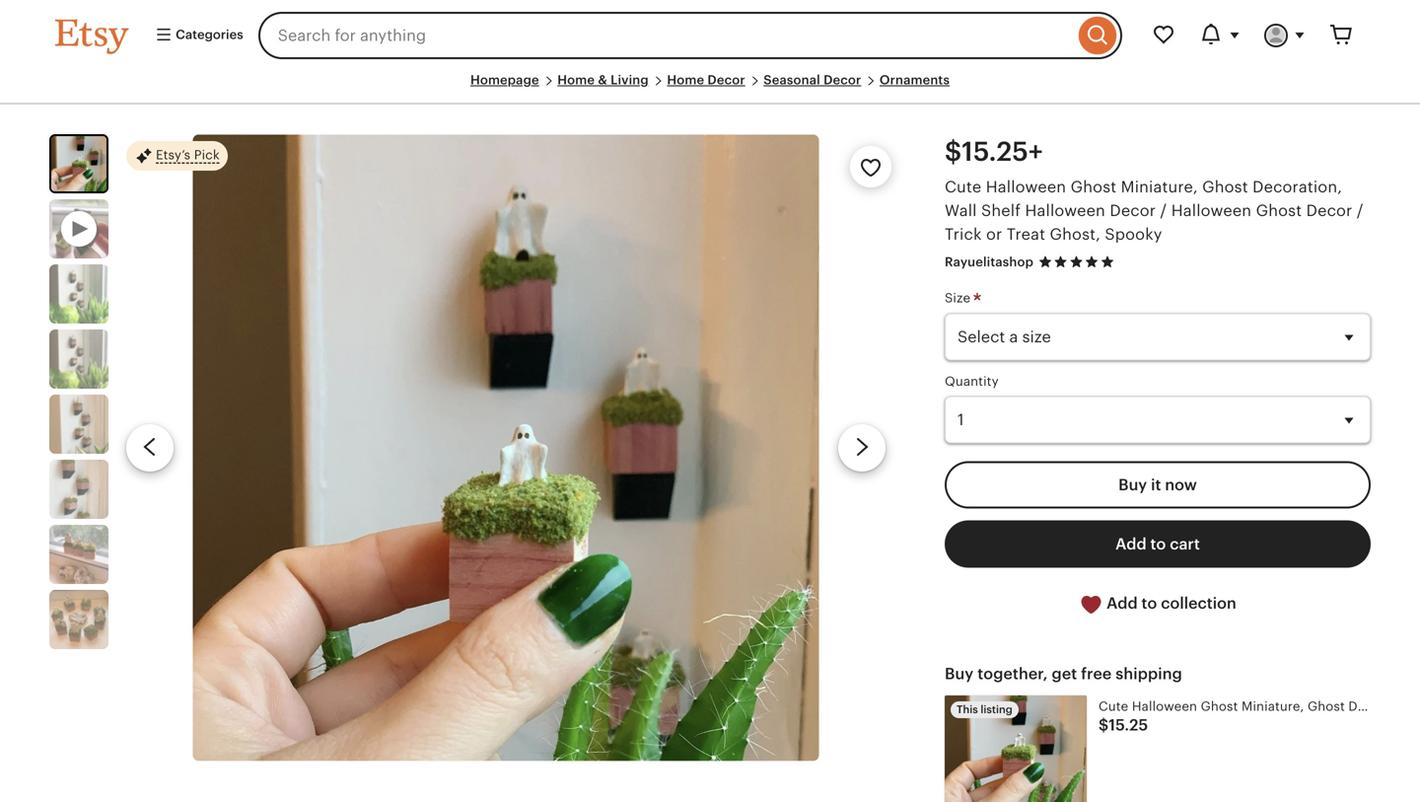 Task type: describe. For each thing, give the bounding box(es) containing it.
1 horizontal spatial ghost
[[1203, 178, 1249, 196]]

spooky
[[1106, 225, 1163, 243]]

treat
[[1007, 225, 1046, 243]]

seasonal decor
[[764, 73, 862, 87]]

menu bar containing homepage
[[55, 71, 1366, 105]]

$ 15.25
[[1099, 716, 1149, 734]]

ornaments
[[880, 73, 950, 87]]

categories
[[173, 27, 243, 42]]

quantity
[[945, 374, 999, 389]]

$
[[1099, 716, 1109, 734]]

this listing
[[957, 703, 1013, 716]]

0 horizontal spatial ghost
[[1071, 178, 1117, 196]]

Search for anything text field
[[258, 12, 1075, 59]]

decor down 'decoration,'
[[1307, 202, 1353, 219]]

add for add to collection
[[1107, 595, 1138, 612]]

&
[[598, 73, 608, 87]]

buy it now button
[[945, 461, 1372, 509]]

categories button
[[140, 18, 252, 53]]

listing
[[981, 703, 1013, 716]]

halloween down miniature, at the top right
[[1172, 202, 1252, 219]]

free
[[1082, 665, 1112, 683]]

rayuelitashop link
[[945, 254, 1034, 269]]

homepage link
[[471, 73, 539, 87]]

categories banner
[[20, 0, 1401, 71]]

0 horizontal spatial cute halloween ghost miniature ghost decoration wall shelf image 1 image
[[51, 136, 107, 192]]

cute halloween ghost miniature ghost decoration wall shelf image 5 image
[[49, 460, 109, 519]]

cute halloween ghost miniature ghost decoration wall shelf image 4 image
[[49, 395, 109, 454]]

buy for buy it now
[[1119, 476, 1148, 494]]

to for cart
[[1151, 535, 1167, 553]]

home & living
[[558, 73, 649, 87]]

ghost,
[[1050, 225, 1101, 243]]

home decor
[[667, 73, 746, 87]]

home & living link
[[558, 73, 649, 87]]

1 horizontal spatial cute halloween ghost miniature ghost decoration wall shelf image 1 image
[[193, 134, 820, 761]]

cart
[[1170, 535, 1201, 553]]

home for home decor
[[667, 73, 705, 87]]

wall
[[945, 202, 977, 219]]

this
[[957, 703, 979, 716]]

home decor link
[[667, 73, 746, 87]]

cute halloween ghost miniature, ghost decoration, wall shelf halloween decor / halloween ghost decor / trick or treat ghost, spooky
[[945, 178, 1364, 243]]

decor down categories banner
[[708, 73, 746, 87]]

1 / from the left
[[1161, 202, 1168, 219]]

get
[[1052, 665, 1078, 683]]



Task type: vqa. For each thing, say whether or not it's contained in the screenshot.
Home Decor link
yes



Task type: locate. For each thing, give the bounding box(es) containing it.
etsy's
[[156, 148, 191, 162]]

shelf
[[982, 202, 1021, 219]]

add to cart button
[[945, 521, 1372, 568]]

1 home from the left
[[558, 73, 595, 87]]

buy for buy together, get free shipping
[[945, 665, 974, 683]]

1 horizontal spatial /
[[1358, 202, 1364, 219]]

0 horizontal spatial home
[[558, 73, 595, 87]]

1 horizontal spatial buy
[[1119, 476, 1148, 494]]

cute halloween ghost miniature ghost decoration wall shelf image 2 image
[[49, 265, 109, 324]]

shipping
[[1116, 665, 1183, 683]]

halloween
[[986, 178, 1067, 196], [1026, 202, 1106, 219], [1172, 202, 1252, 219]]

to for collection
[[1142, 595, 1158, 612]]

etsy's pick button
[[126, 140, 228, 172]]

size
[[945, 291, 975, 306]]

seasonal
[[764, 73, 821, 87]]

ghost up "ghost,"
[[1071, 178, 1117, 196]]

buy inside "button"
[[1119, 476, 1148, 494]]

home left &
[[558, 73, 595, 87]]

home for home & living
[[558, 73, 595, 87]]

living
[[611, 73, 649, 87]]

etsy's pick
[[156, 148, 220, 162]]

add to collection
[[1103, 595, 1237, 612]]

0 horizontal spatial /
[[1161, 202, 1168, 219]]

add
[[1116, 535, 1147, 553], [1107, 595, 1138, 612]]

2 horizontal spatial ghost
[[1257, 202, 1303, 219]]

ghost
[[1071, 178, 1117, 196], [1203, 178, 1249, 196], [1257, 202, 1303, 219]]

to left cart on the right bottom of page
[[1151, 535, 1167, 553]]

1 vertical spatial to
[[1142, 595, 1158, 612]]

buy it now
[[1119, 476, 1198, 494]]

0 vertical spatial buy
[[1119, 476, 1148, 494]]

to left collection
[[1142, 595, 1158, 612]]

ghost down 'decoration,'
[[1257, 202, 1303, 219]]

1 vertical spatial add
[[1107, 595, 1138, 612]]

1 vertical spatial buy
[[945, 665, 974, 683]]

home down search for anything text field
[[667, 73, 705, 87]]

cute halloween ghost miniature, ghost decoration, wall shelf halloween decor / halloween ghost decor / trick or treat ghost, spooky image
[[945, 696, 1087, 802]]

decor
[[708, 73, 746, 87], [824, 73, 862, 87], [1110, 202, 1157, 219], [1307, 202, 1353, 219]]

trick
[[945, 225, 982, 243]]

to
[[1151, 535, 1167, 553], [1142, 595, 1158, 612]]

cute
[[945, 178, 982, 196]]

add to cart
[[1116, 535, 1201, 553]]

it
[[1152, 476, 1162, 494]]

none search field inside categories banner
[[258, 12, 1123, 59]]

home
[[558, 73, 595, 87], [667, 73, 705, 87]]

together,
[[978, 665, 1048, 683]]

2 home from the left
[[667, 73, 705, 87]]

add for add to cart
[[1116, 535, 1147, 553]]

0 horizontal spatial buy
[[945, 665, 974, 683]]

decoration,
[[1253, 178, 1343, 196]]

cute halloween ghost miniature ghost decoration wall shelf image 3 image
[[49, 330, 109, 389]]

ornaments link
[[880, 73, 950, 87]]

decor up spooky
[[1110, 202, 1157, 219]]

2 / from the left
[[1358, 202, 1364, 219]]

cute halloween ghost miniature ghost decoration wall shelf image 7 image
[[49, 590, 109, 649]]

homepage
[[471, 73, 539, 87]]

miniature,
[[1122, 178, 1199, 196]]

cute halloween ghost miniature ghost decoration wall shelf image 1 image
[[193, 134, 820, 761], [51, 136, 107, 192]]

halloween up "ghost,"
[[1026, 202, 1106, 219]]

ghost right miniature, at the top right
[[1203, 178, 1249, 196]]

menu bar
[[55, 71, 1366, 105]]

None search field
[[258, 12, 1123, 59]]

now
[[1166, 476, 1198, 494]]

or
[[987, 225, 1003, 243]]

add down add to cart
[[1107, 595, 1138, 612]]

0 vertical spatial add
[[1116, 535, 1147, 553]]

pick
[[194, 148, 220, 162]]

0 vertical spatial to
[[1151, 535, 1167, 553]]

rayuelitashop
[[945, 254, 1034, 269]]

buy
[[1119, 476, 1148, 494], [945, 665, 974, 683]]

add left cart on the right bottom of page
[[1116, 535, 1147, 553]]

buy left it
[[1119, 476, 1148, 494]]

halloween up shelf
[[986, 178, 1067, 196]]

collection
[[1162, 595, 1237, 612]]

seasonal decor link
[[764, 73, 862, 87]]

cute halloween ghost miniature ghost decoration wall shelf image 6 image
[[49, 525, 109, 584]]

1 horizontal spatial home
[[667, 73, 705, 87]]

/
[[1161, 202, 1168, 219], [1358, 202, 1364, 219]]

$15.25+
[[945, 136, 1044, 167]]

decor right "seasonal"
[[824, 73, 862, 87]]

buy together, get free shipping
[[945, 665, 1183, 683]]

add to collection button
[[945, 580, 1372, 628]]

buy up this in the right of the page
[[945, 665, 974, 683]]

15.25
[[1109, 716, 1149, 734]]



